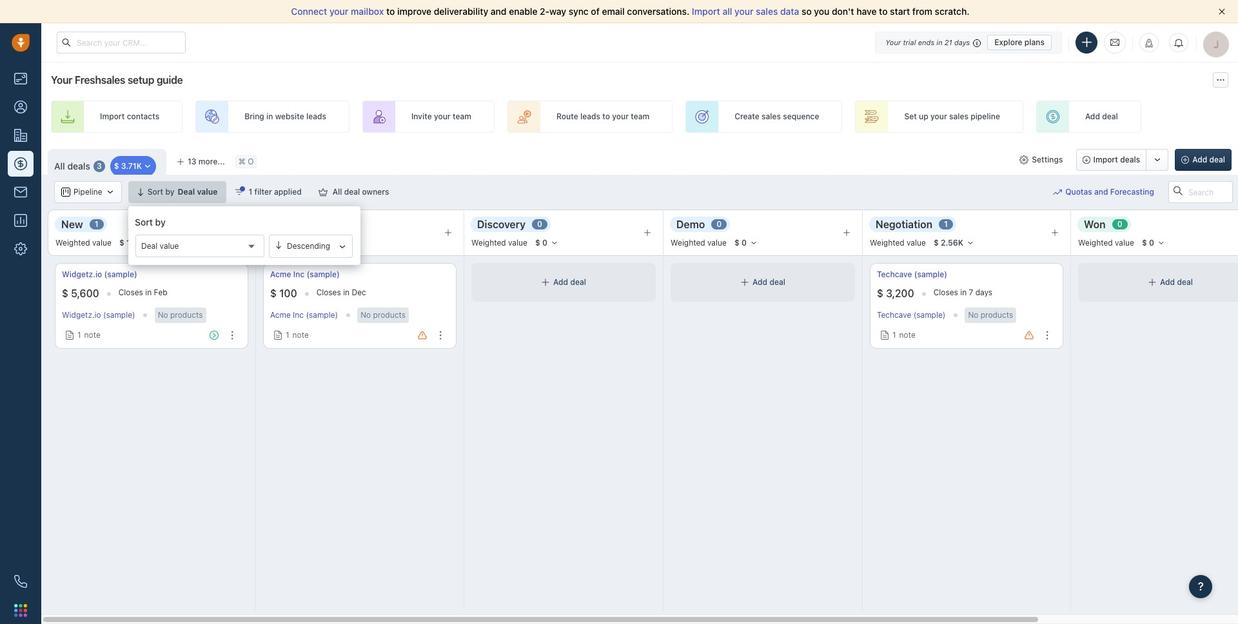 Task type: describe. For each thing, give the bounding box(es) containing it.
all deals link
[[54, 160, 90, 173]]

2 widgetz.io (sample) link from the top
[[62, 310, 135, 320]]

2 widgetz.io from the top
[[62, 310, 101, 320]]

container_wx8msf4aqz5i3rn1 image inside settings "popup button"
[[1020, 155, 1029, 164]]

import deals
[[1093, 155, 1140, 164]]

2.56k
[[941, 238, 964, 248]]

deal value
[[141, 241, 179, 251]]

⌘
[[238, 157, 246, 167]]

sync
[[569, 6, 589, 17]]

your for your trial ends in 21 days
[[886, 38, 901, 46]]

settings button
[[1013, 149, 1070, 171]]

weighted for new
[[55, 238, 90, 248]]

all deals 3
[[54, 161, 102, 172]]

all
[[723, 6, 732, 17]]

5,600
[[71, 288, 99, 299]]

$ 0 for won
[[1142, 238, 1154, 248]]

your inside "link"
[[931, 112, 947, 122]]

from
[[913, 6, 933, 17]]

don't
[[832, 6, 854, 17]]

$ 3,200
[[877, 288, 914, 299]]

$ 3.71k
[[114, 161, 142, 171]]

no for $ 5,600
[[158, 310, 168, 320]]

create sales sequence link
[[686, 101, 843, 133]]

(sample) up closes in dec
[[307, 270, 340, 279]]

o
[[248, 157, 254, 167]]

way
[[549, 6, 566, 17]]

1 techcave (sample) from the top
[[877, 270, 947, 279]]

weighted value for demo
[[671, 238, 727, 248]]

your for your freshsales setup guide
[[51, 74, 72, 86]]

value for discovery
[[508, 238, 527, 248]]

bring in website leads
[[245, 112, 326, 122]]

2 techcave (sample) from the top
[[877, 310, 946, 320]]

no products for $ 100
[[361, 310, 406, 320]]

(sample) down $ 2.56k
[[914, 270, 947, 279]]

to inside "link"
[[603, 112, 610, 122]]

connect your mailbox to improve deliverability and enable 2-way sync of email conversations. import all your sales data so you don't have to start from scratch.
[[291, 6, 970, 17]]

phone image
[[14, 575, 27, 588]]

add deal button
[[1175, 149, 1232, 171]]

7
[[969, 288, 973, 297]]

$ 2.56k button
[[928, 236, 980, 250]]

1 right new
[[95, 220, 98, 229]]

import for import contacts
[[100, 112, 125, 122]]

Search your CRM... text field
[[57, 32, 186, 54]]

closes in 7 days
[[934, 288, 993, 297]]

bring
[[245, 112, 264, 122]]

freshsales
[[75, 74, 125, 86]]

import deals group
[[1076, 149, 1169, 171]]

dec
[[352, 288, 366, 297]]

1 acme inc (sample) from the top
[[270, 270, 340, 279]]

import contacts link
[[51, 101, 183, 133]]

(sample) down closes in dec
[[306, 310, 338, 320]]

value for demo
[[708, 238, 727, 248]]

1 filter applied
[[249, 187, 302, 197]]

closes in dec
[[316, 288, 366, 297]]

start
[[890, 6, 910, 17]]

leads inside "link"
[[580, 112, 600, 122]]

add deal inside button
[[1193, 155, 1225, 164]]

widgetz.io inside 'link'
[[62, 270, 102, 279]]

$ 0 for demo
[[735, 238, 747, 248]]

$ 0 button for demo
[[729, 236, 764, 250]]

pipeline
[[971, 112, 1000, 122]]

sequence
[[783, 112, 819, 122]]

products for $ 100
[[373, 310, 406, 320]]

0 vertical spatial and
[[491, 6, 507, 17]]

2 widgetz.io (sample) from the top
[[62, 310, 135, 320]]

1 inc from the top
[[293, 270, 305, 279]]

in for $ 3,200
[[960, 288, 967, 297]]

your trial ends in 21 days
[[886, 38, 970, 46]]

explore plans link
[[988, 35, 1052, 50]]

2 techcave from the top
[[877, 310, 911, 320]]

route leads to your team link
[[508, 101, 673, 133]]

$ 1.12k button
[[113, 236, 163, 250]]

up
[[919, 112, 929, 122]]

descending
[[287, 242, 330, 251]]

by for sort by
[[155, 217, 166, 228]]

trial
[[903, 38, 916, 46]]

all for deals
[[54, 161, 65, 172]]

in for $ 100
[[343, 288, 350, 297]]

your inside "link"
[[612, 112, 629, 122]]

mailbox
[[351, 6, 384, 17]]

have
[[857, 6, 877, 17]]

container_wx8msf4aqz5i3rn1 image inside $ 3.71k button
[[143, 162, 152, 171]]

note for $ 100
[[293, 330, 309, 340]]

all deal owners button
[[310, 181, 398, 203]]

pipeline button
[[54, 181, 122, 203]]

set up your sales pipeline link
[[855, 101, 1023, 133]]

acme inside 'acme inc (sample)' link
[[270, 270, 291, 279]]

1 techcave from the top
[[877, 270, 912, 279]]

1 widgetz.io (sample) link from the top
[[62, 269, 137, 280]]

no for $ 3,200
[[968, 310, 979, 320]]

in left 21
[[937, 38, 943, 46]]

descending button
[[268, 229, 357, 259]]

set
[[904, 112, 917, 122]]

1 leads from the left
[[306, 112, 326, 122]]

sort for sort by
[[135, 217, 153, 228]]

enable
[[509, 6, 538, 17]]

quotas and forecasting
[[1066, 187, 1154, 197]]

container_wx8msf4aqz5i3rn1 image inside quotas and forecasting link
[[1053, 188, 1062, 197]]

container_wx8msf4aqz5i3rn1 image inside 1 filter applied button
[[234, 188, 243, 197]]

deliverability
[[434, 6, 488, 17]]

0 horizontal spatial days
[[954, 38, 970, 46]]

1 inside button
[[249, 187, 252, 197]]

⌘ o
[[238, 157, 254, 167]]

set up your sales pipeline
[[904, 112, 1000, 122]]

your right the invite on the left top
[[434, 112, 451, 122]]

no products for $ 5,600
[[158, 310, 203, 320]]

won
[[1084, 218, 1106, 230]]

value for negotiation
[[907, 238, 926, 248]]

2-
[[540, 6, 550, 17]]

in for $ 5,600
[[145, 288, 152, 297]]

3.71k
[[121, 161, 142, 171]]

note for $ 5,600
[[84, 330, 100, 340]]

filter
[[254, 187, 272, 197]]

closes for 3,200
[[934, 288, 958, 297]]

route leads to your team
[[557, 112, 650, 122]]

explore
[[995, 37, 1023, 47]]

13
[[188, 157, 196, 166]]

deal inside deal value popup button
[[141, 241, 158, 251]]

2 horizontal spatial to
[[879, 6, 888, 17]]

$ 2.56k
[[934, 238, 964, 248]]

your right all
[[735, 6, 754, 17]]

weighted for won
[[1078, 238, 1113, 248]]

13 more...
[[188, 157, 225, 166]]

import contacts
[[100, 112, 159, 122]]

$ 3.71k button
[[106, 155, 160, 177]]

(sample) down closes in feb
[[103, 310, 135, 320]]

add deal link
[[1036, 101, 1141, 133]]

weighted for demo
[[671, 238, 705, 248]]

invite your team link
[[362, 101, 495, 133]]

sort by deal value
[[147, 187, 218, 197]]

note for $ 3,200
[[899, 330, 916, 340]]

connect
[[291, 6, 327, 17]]

(sample) inside 'link'
[[104, 270, 137, 279]]

value for new
[[92, 238, 112, 248]]

$ 100
[[270, 288, 297, 299]]

ends
[[918, 38, 935, 46]]

1 widgetz.io (sample) from the top
[[62, 270, 137, 279]]

1.12k
[[126, 238, 146, 248]]

guide
[[157, 74, 183, 86]]

import all your sales data link
[[692, 6, 802, 17]]

feb
[[154, 288, 167, 297]]

1 down $ 3,200
[[893, 330, 896, 340]]

contacts
[[127, 112, 159, 122]]



Task type: vqa. For each thing, say whether or not it's contained in the screenshot.
first techcave (sample) from the bottom
yes



Task type: locate. For each thing, give the bounding box(es) containing it.
$ 3.71k button
[[110, 156, 156, 177]]

weighted value for discovery
[[471, 238, 527, 248]]

team inside "link"
[[631, 112, 650, 122]]

widgetz.io (sample) link down 5,600
[[62, 310, 135, 320]]

route
[[557, 112, 578, 122]]

discovery
[[477, 218, 526, 230]]

$ inside dropdown button
[[114, 161, 119, 171]]

0 vertical spatial acme inc (sample) link
[[270, 269, 340, 280]]

leads right website
[[306, 112, 326, 122]]

deals
[[1120, 155, 1140, 164], [67, 161, 90, 172]]

weighted for discovery
[[471, 238, 506, 248]]

by inside dialog
[[155, 217, 166, 228]]

2 team from the left
[[631, 112, 650, 122]]

1 $ 0 button from the left
[[529, 236, 564, 250]]

sales left data
[[756, 6, 778, 17]]

0 horizontal spatial no
[[158, 310, 168, 320]]

1 vertical spatial all
[[333, 187, 342, 197]]

inc up 100
[[293, 270, 305, 279]]

0 horizontal spatial closes
[[118, 288, 143, 297]]

quotas and forecasting link
[[1053, 181, 1167, 203]]

and left enable
[[491, 6, 507, 17]]

container_wx8msf4aqz5i3rn1 image left quotas
[[1053, 188, 1062, 197]]

weighted value down new
[[55, 238, 112, 248]]

1 note down the 3,200
[[893, 330, 916, 340]]

acme
[[270, 270, 291, 279], [270, 310, 291, 320]]

$ 5,600
[[62, 288, 99, 299]]

2 horizontal spatial products
[[981, 310, 1013, 320]]

0 horizontal spatial 1 note
[[77, 330, 100, 340]]

note down the 3,200
[[899, 330, 916, 340]]

3,200
[[886, 288, 914, 299]]

1 filter applied button
[[226, 181, 310, 203]]

applied
[[274, 187, 302, 197]]

no products
[[158, 310, 203, 320], [361, 310, 406, 320], [968, 310, 1013, 320]]

13 more... button
[[170, 153, 232, 171]]

deals for import
[[1120, 155, 1140, 164]]

3 $ 0 button from the left
[[1136, 236, 1171, 250]]

1 vertical spatial techcave (sample)
[[877, 310, 946, 320]]

acme inc (sample) link up 100
[[270, 269, 340, 280]]

0 horizontal spatial your
[[51, 74, 72, 86]]

1 vertical spatial widgetz.io (sample)
[[62, 310, 135, 320]]

create
[[735, 112, 760, 122]]

1 acme from the top
[[270, 270, 291, 279]]

container_wx8msf4aqz5i3rn1 image left "pipeline"
[[61, 188, 70, 197]]

weighted down negotiation
[[870, 238, 905, 248]]

2 weighted from the left
[[471, 238, 506, 248]]

1 left filter
[[249, 187, 252, 197]]

1 vertical spatial sort
[[135, 217, 153, 228]]

2 horizontal spatial no products
[[968, 310, 1013, 320]]

0 vertical spatial acme
[[270, 270, 291, 279]]

3 weighted value from the left
[[671, 238, 727, 248]]

products
[[170, 310, 203, 320], [373, 310, 406, 320], [981, 310, 1013, 320]]

weighted value for new
[[55, 238, 112, 248]]

note down 5,600
[[84, 330, 100, 340]]

import for import deals
[[1093, 155, 1118, 164]]

2 leads from the left
[[580, 112, 600, 122]]

sort by dialog
[[128, 206, 361, 265]]

1 horizontal spatial no
[[361, 310, 371, 320]]

2 inc from the top
[[293, 310, 304, 320]]

widgetz.io (sample)
[[62, 270, 137, 279], [62, 310, 135, 320]]

2 horizontal spatial 1 note
[[893, 330, 916, 340]]

weighted value down demo
[[671, 238, 727, 248]]

by for sort by deal value
[[165, 187, 174, 197]]

1 acme inc (sample) link from the top
[[270, 269, 340, 280]]

send email image
[[1111, 37, 1120, 48]]

in left "7" in the right top of the page
[[960, 288, 967, 297]]

weighted value down won on the right of page
[[1078, 238, 1134, 248]]

products for $ 3,200
[[981, 310, 1013, 320]]

container_wx8msf4aqz5i3rn1 image down '$ 5,600'
[[65, 331, 74, 340]]

0 horizontal spatial $ 0
[[535, 238, 548, 248]]

techcave (sample)
[[877, 270, 947, 279], [877, 310, 946, 320]]

1 vertical spatial techcave
[[877, 310, 911, 320]]

freshworks switcher image
[[14, 604, 27, 617]]

inc
[[293, 270, 305, 279], [293, 310, 304, 320]]

all inside "button"
[[333, 187, 342, 197]]

1 widgetz.io from the top
[[62, 270, 102, 279]]

value inside popup button
[[160, 241, 179, 251]]

plans
[[1025, 37, 1045, 47]]

1 horizontal spatial days
[[976, 288, 993, 297]]

container_wx8msf4aqz5i3rn1 image right applied
[[318, 188, 327, 197]]

1 vertical spatial deal
[[141, 241, 158, 251]]

team
[[453, 112, 471, 122], [631, 112, 650, 122]]

no products for $ 3,200
[[968, 310, 1013, 320]]

1 vertical spatial widgetz.io (sample) link
[[62, 310, 135, 320]]

weighted value down negotiation
[[870, 238, 926, 248]]

no products down feb
[[158, 310, 203, 320]]

and right quotas
[[1094, 187, 1108, 197]]

3 weighted from the left
[[671, 238, 705, 248]]

container_wx8msf4aqz5i3rn1 image down $ 3,200
[[880, 331, 889, 340]]

techcave (sample) link
[[877, 269, 947, 280], [877, 310, 946, 320]]

1 horizontal spatial to
[[603, 112, 610, 122]]

(sample) down the 3,200
[[914, 310, 946, 320]]

no products down "7" in the right top of the page
[[968, 310, 1013, 320]]

0 horizontal spatial deals
[[67, 161, 90, 172]]

to right the route
[[603, 112, 610, 122]]

$ 1.12k
[[119, 238, 146, 248]]

0 horizontal spatial note
[[84, 330, 100, 340]]

acme inc (sample) link down 100
[[270, 310, 338, 320]]

deals up forecasting
[[1120, 155, 1140, 164]]

1 vertical spatial and
[[1094, 187, 1108, 197]]

0 horizontal spatial $ 0 button
[[529, 236, 564, 250]]

widgetz.io (sample) down 5,600
[[62, 310, 135, 320]]

0 vertical spatial import
[[692, 6, 720, 17]]

1 vertical spatial acme inc (sample) link
[[270, 310, 338, 320]]

sort up sort by
[[147, 187, 163, 197]]

data
[[780, 6, 799, 17]]

0 vertical spatial techcave
[[877, 270, 912, 279]]

to
[[386, 6, 395, 17], [879, 6, 888, 17], [603, 112, 610, 122]]

0 vertical spatial techcave (sample)
[[877, 270, 947, 279]]

container_wx8msf4aqz5i3rn1 image right "pipeline"
[[106, 188, 115, 197]]

1 horizontal spatial team
[[631, 112, 650, 122]]

widgetz.io up '$ 5,600'
[[62, 270, 102, 279]]

closes in feb
[[118, 288, 167, 297]]

widgetz.io (sample) link up 5,600
[[62, 269, 137, 280]]

2 no products from the left
[[361, 310, 406, 320]]

$ 0 button for won
[[1136, 236, 1171, 250]]

by
[[165, 187, 174, 197], [155, 217, 166, 228]]

sort for sort by deal value
[[147, 187, 163, 197]]

1 team from the left
[[453, 112, 471, 122]]

products for $ 5,600
[[170, 310, 203, 320]]

techcave (sample) down the 3,200
[[877, 310, 946, 320]]

acme down $ 100
[[270, 310, 291, 320]]

days right "7" in the right top of the page
[[976, 288, 993, 297]]

1 horizontal spatial note
[[293, 330, 309, 340]]

negotiation
[[876, 218, 933, 230]]

container_wx8msf4aqz5i3rn1 image
[[143, 162, 152, 171], [234, 188, 243, 197], [541, 278, 550, 287], [740, 278, 749, 287], [1148, 278, 1157, 287]]

2 horizontal spatial $ 0
[[1142, 238, 1154, 248]]

3 no products from the left
[[968, 310, 1013, 320]]

0 vertical spatial your
[[886, 38, 901, 46]]

1 weighted value from the left
[[55, 238, 112, 248]]

quotas
[[1066, 187, 1092, 197]]

deals for all
[[67, 161, 90, 172]]

1 horizontal spatial leads
[[580, 112, 600, 122]]

weighted down demo
[[671, 238, 705, 248]]

1 horizontal spatial products
[[373, 310, 406, 320]]

$
[[114, 161, 119, 171], [119, 238, 124, 248], [535, 238, 540, 248], [735, 238, 740, 248], [934, 238, 939, 248], [1142, 238, 1147, 248], [62, 288, 68, 299], [270, 288, 277, 299], [877, 288, 884, 299]]

deal down 13
[[178, 187, 195, 197]]

inc down 100
[[293, 310, 304, 320]]

import deals button
[[1076, 149, 1147, 171]]

4 weighted value from the left
[[870, 238, 926, 248]]

$ 0 for discovery
[[535, 238, 548, 248]]

1 note from the left
[[84, 330, 100, 340]]

your left mailbox
[[330, 6, 349, 17]]

all left owners at top
[[333, 187, 342, 197]]

sales inside create sales sequence link
[[762, 112, 781, 122]]

closes for 5,600
[[118, 288, 143, 297]]

widgetz.io
[[62, 270, 102, 279], [62, 310, 101, 320]]

0 horizontal spatial to
[[386, 6, 395, 17]]

0 vertical spatial widgetz.io
[[62, 270, 102, 279]]

your right the route
[[612, 112, 629, 122]]

0 vertical spatial techcave (sample) link
[[877, 269, 947, 280]]

1 down 100
[[286, 330, 289, 340]]

add
[[1085, 112, 1100, 122], [1193, 155, 1207, 164], [553, 278, 568, 287], [753, 278, 768, 287], [1160, 278, 1175, 287]]

0 vertical spatial widgetz.io (sample) link
[[62, 269, 137, 280]]

1 horizontal spatial and
[[1094, 187, 1108, 197]]

add inside button
[[1193, 155, 1207, 164]]

days
[[954, 38, 970, 46], [976, 288, 993, 297]]

3 $ 0 from the left
[[1142, 238, 1154, 248]]

website
[[275, 112, 304, 122]]

by up sort by
[[165, 187, 174, 197]]

1 horizontal spatial deals
[[1120, 155, 1140, 164]]

techcave (sample) link up the 3,200
[[877, 269, 947, 280]]

acme inc (sample) link
[[270, 269, 340, 280], [270, 310, 338, 320]]

in right bring
[[266, 112, 273, 122]]

container_wx8msf4aqz5i3rn1 image left settings
[[1020, 155, 1029, 164]]

1 products from the left
[[170, 310, 203, 320]]

deal inside "button"
[[344, 187, 360, 197]]

sales right create on the top of page
[[762, 112, 781, 122]]

1 horizontal spatial $ 0 button
[[729, 236, 764, 250]]

1 horizontal spatial 1 note
[[286, 330, 309, 340]]

1 weighted from the left
[[55, 238, 90, 248]]

more...
[[199, 157, 225, 166]]

deal value button
[[135, 229, 268, 258]]

0 vertical spatial all
[[54, 161, 65, 172]]

closes left dec
[[316, 288, 341, 297]]

0 vertical spatial days
[[954, 38, 970, 46]]

100
[[279, 288, 297, 299]]

3 1 note from the left
[[893, 330, 916, 340]]

0 horizontal spatial all
[[54, 161, 65, 172]]

closes
[[118, 288, 143, 297], [316, 288, 341, 297], [934, 288, 958, 297]]

1 note down 5,600
[[77, 330, 100, 340]]

weighted value for won
[[1078, 238, 1134, 248]]

3 closes from the left
[[934, 288, 958, 297]]

weighted value down discovery
[[471, 238, 527, 248]]

in left dec
[[343, 288, 350, 297]]

in left feb
[[145, 288, 152, 297]]

improve
[[397, 6, 432, 17]]

widgetz.io (sample) up 5,600
[[62, 270, 137, 279]]

1 vertical spatial by
[[155, 217, 166, 228]]

deals left 3 at left top
[[67, 161, 90, 172]]

setup
[[128, 74, 154, 86]]

21
[[945, 38, 952, 46]]

2 horizontal spatial import
[[1093, 155, 1118, 164]]

0 horizontal spatial deal
[[141, 241, 158, 251]]

0 horizontal spatial leads
[[306, 112, 326, 122]]

techcave up $ 3,200
[[877, 270, 912, 279]]

0 horizontal spatial no products
[[158, 310, 203, 320]]

0 vertical spatial acme inc (sample)
[[270, 270, 340, 279]]

and
[[491, 6, 507, 17], [1094, 187, 1108, 197]]

2 horizontal spatial no
[[968, 310, 979, 320]]

invite your team
[[411, 112, 471, 122]]

you
[[814, 6, 830, 17]]

2 note from the left
[[293, 330, 309, 340]]

import up quotas and forecasting
[[1093, 155, 1118, 164]]

0 horizontal spatial team
[[453, 112, 471, 122]]

1 closes from the left
[[118, 288, 143, 297]]

2 horizontal spatial $ 0 button
[[1136, 236, 1171, 250]]

2 products from the left
[[373, 310, 406, 320]]

0 vertical spatial widgetz.io (sample)
[[62, 270, 137, 279]]

what's new image
[[1145, 39, 1154, 48]]

2 acme inc (sample) from the top
[[270, 310, 338, 320]]

1 horizontal spatial import
[[692, 6, 720, 17]]

1 vertical spatial import
[[100, 112, 125, 122]]

import left all
[[692, 6, 720, 17]]

all deal owners
[[333, 187, 389, 197]]

phone element
[[8, 569, 34, 595]]

all up pipeline popup button
[[54, 161, 65, 172]]

sort up the $ 1.12k button
[[135, 217, 153, 228]]

no down dec
[[361, 310, 371, 320]]

0 horizontal spatial and
[[491, 6, 507, 17]]

by up deal value
[[155, 217, 166, 228]]

2 $ 0 button from the left
[[729, 236, 764, 250]]

2 acme from the top
[[270, 310, 291, 320]]

scratch.
[[935, 6, 970, 17]]

techcave
[[877, 270, 912, 279], [877, 310, 911, 320]]

1 note
[[77, 330, 100, 340], [286, 330, 309, 340], [893, 330, 916, 340]]

sales inside set up your sales pipeline "link"
[[949, 112, 969, 122]]

container_wx8msf4aqz5i3rn1 image
[[1020, 155, 1029, 164], [61, 188, 70, 197], [106, 188, 115, 197], [318, 188, 327, 197], [1053, 188, 1062, 197], [65, 331, 74, 340], [273, 331, 282, 340], [880, 331, 889, 340]]

0 horizontal spatial products
[[170, 310, 203, 320]]

to left start
[[879, 6, 888, 17]]

to right mailbox
[[386, 6, 395, 17]]

sort by
[[135, 217, 166, 228]]

1 no products from the left
[[158, 310, 203, 320]]

no for $ 100
[[361, 310, 371, 320]]

no products down dec
[[361, 310, 406, 320]]

1 horizontal spatial deal
[[178, 187, 195, 197]]

import inside button
[[1093, 155, 1118, 164]]

1
[[249, 187, 252, 197], [95, 220, 98, 229], [944, 220, 948, 229], [77, 330, 81, 340], [286, 330, 289, 340], [893, 330, 896, 340]]

connect your mailbox link
[[291, 6, 386, 17]]

closes left feb
[[118, 288, 143, 297]]

1 note for 3,200
[[893, 330, 916, 340]]

weighted for negotiation
[[870, 238, 905, 248]]

container_wx8msf4aqz5i3rn1 image inside 'all deal owners' "button"
[[318, 188, 327, 197]]

2 techcave (sample) link from the top
[[877, 310, 946, 320]]

$ 0 button for discovery
[[529, 236, 564, 250]]

settings
[[1032, 155, 1063, 164]]

1 1 note from the left
[[77, 330, 100, 340]]

1 down '$ 5,600'
[[77, 330, 81, 340]]

days right 21
[[954, 38, 970, 46]]

3 products from the left
[[981, 310, 1013, 320]]

no down feb
[[158, 310, 168, 320]]

4 weighted from the left
[[870, 238, 905, 248]]

weighted down new
[[55, 238, 90, 248]]

widgetz.io down '$ 5,600'
[[62, 310, 101, 320]]

acme inc (sample) up 100
[[270, 270, 340, 279]]

explore plans
[[995, 37, 1045, 47]]

create sales sequence
[[735, 112, 819, 122]]

(sample) up closes in feb
[[104, 270, 137, 279]]

1 vertical spatial techcave (sample) link
[[877, 310, 946, 320]]

1 no from the left
[[158, 310, 168, 320]]

5 weighted from the left
[[1078, 238, 1113, 248]]

3 note from the left
[[899, 330, 916, 340]]

weighted down won on the right of page
[[1078, 238, 1113, 248]]

your freshsales setup guide
[[51, 74, 183, 86]]

1 $ 0 from the left
[[535, 238, 548, 248]]

2 no from the left
[[361, 310, 371, 320]]

1 vertical spatial inc
[[293, 310, 304, 320]]

deals inside button
[[1120, 155, 1140, 164]]

forecasting
[[1110, 187, 1154, 197]]

your right up
[[931, 112, 947, 122]]

2 closes from the left
[[316, 288, 341, 297]]

2 acme inc (sample) link from the top
[[270, 310, 338, 320]]

your
[[886, 38, 901, 46], [51, 74, 72, 86]]

deal inside button
[[1210, 155, 1225, 164]]

container_wx8msf4aqz5i3rn1 image down $ 100
[[273, 331, 282, 340]]

1 horizontal spatial $ 0
[[735, 238, 747, 248]]

2 weighted value from the left
[[471, 238, 527, 248]]

so
[[802, 6, 812, 17]]

owners
[[362, 187, 389, 197]]

no down "7" in the right top of the page
[[968, 310, 979, 320]]

Search field
[[1169, 181, 1233, 203]]

in
[[937, 38, 943, 46], [266, 112, 273, 122], [145, 288, 152, 297], [343, 288, 350, 297], [960, 288, 967, 297]]

import left contacts
[[100, 112, 125, 122]]

1 horizontal spatial all
[[333, 187, 342, 197]]

1 vertical spatial days
[[976, 288, 993, 297]]

2 vertical spatial import
[[1093, 155, 1118, 164]]

3
[[97, 162, 102, 171]]

1 note for 100
[[286, 330, 309, 340]]

your left trial
[[886, 38, 901, 46]]

1 vertical spatial acme
[[270, 310, 291, 320]]

close image
[[1219, 8, 1225, 15]]

0 vertical spatial sort
[[147, 187, 163, 197]]

your left freshsales
[[51, 74, 72, 86]]

1 vertical spatial your
[[51, 74, 72, 86]]

widgetz.io (sample) link
[[62, 269, 137, 280], [62, 310, 135, 320]]

1 note for 5,600
[[77, 330, 100, 340]]

3 no from the left
[[968, 310, 979, 320]]

acme up $ 100
[[270, 270, 291, 279]]

1 vertical spatial acme inc (sample)
[[270, 310, 338, 320]]

weighted value for negotiation
[[870, 238, 926, 248]]

new
[[61, 218, 83, 230]]

techcave (sample) up the 3,200
[[877, 270, 947, 279]]

1 horizontal spatial closes
[[316, 288, 341, 297]]

techcave (sample) link down the 3,200
[[877, 310, 946, 320]]

deal down sort by
[[141, 241, 158, 251]]

all for deal
[[333, 187, 342, 197]]

weighted down discovery
[[471, 238, 506, 248]]

acme inc (sample) down 100
[[270, 310, 338, 320]]

sort inside dialog
[[135, 217, 153, 228]]

invite
[[411, 112, 432, 122]]

1 horizontal spatial no products
[[361, 310, 406, 320]]

1 vertical spatial widgetz.io
[[62, 310, 101, 320]]

0 vertical spatial deal
[[178, 187, 195, 197]]

1 note down 100
[[286, 330, 309, 340]]

1 techcave (sample) link from the top
[[877, 269, 947, 280]]

note down 100
[[293, 330, 309, 340]]

0 vertical spatial by
[[165, 187, 174, 197]]

1 horizontal spatial your
[[886, 38, 901, 46]]

1 up $ 2.56k
[[944, 220, 948, 229]]

0 horizontal spatial import
[[100, 112, 125, 122]]

0 vertical spatial inc
[[293, 270, 305, 279]]

2 $ 0 from the left
[[735, 238, 747, 248]]

$ 0 button
[[529, 236, 564, 250], [729, 236, 764, 250], [1136, 236, 1171, 250]]

leads right the route
[[580, 112, 600, 122]]

2 horizontal spatial closes
[[934, 288, 958, 297]]

sales left pipeline
[[949, 112, 969, 122]]

closes for 100
[[316, 288, 341, 297]]

2 horizontal spatial note
[[899, 330, 916, 340]]

value for won
[[1115, 238, 1134, 248]]

5 weighted value from the left
[[1078, 238, 1134, 248]]

of
[[591, 6, 600, 17]]

techcave down $ 3,200
[[877, 310, 911, 320]]

2 1 note from the left
[[286, 330, 309, 340]]



